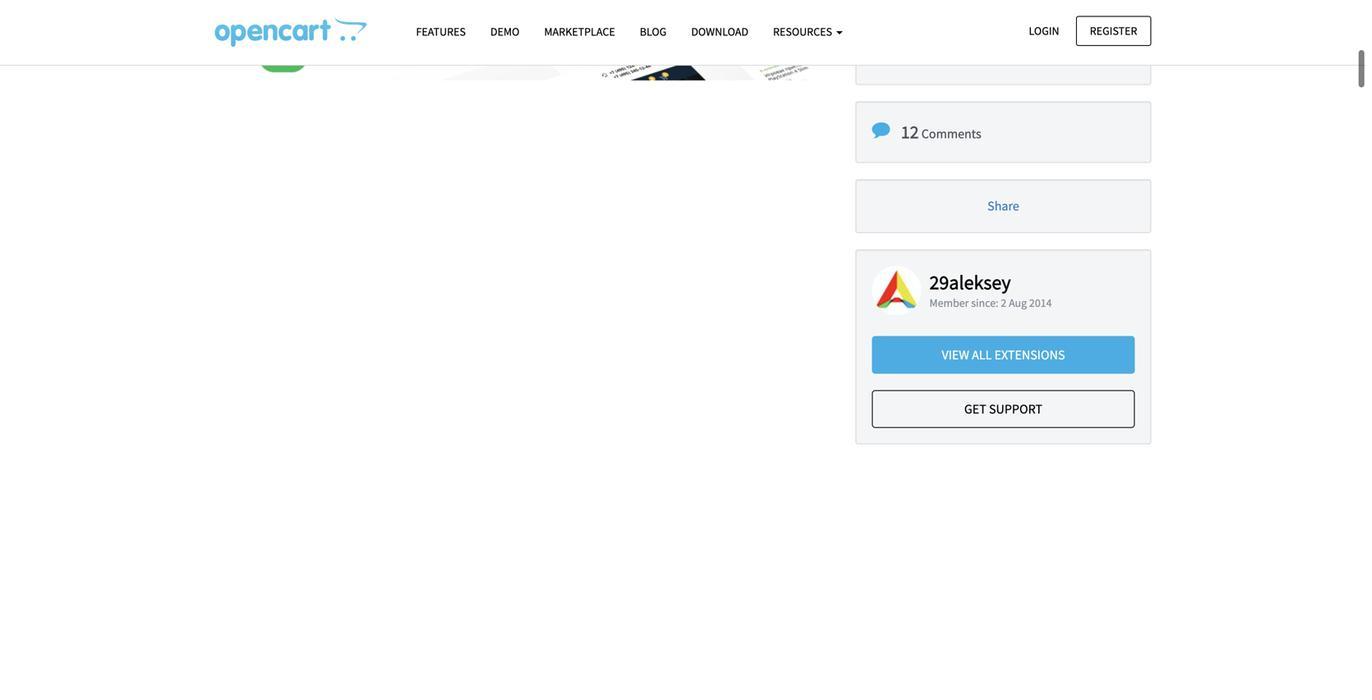 Task type: vqa. For each thing, say whether or not it's contained in the screenshot.
Next
no



Task type: describe. For each thing, give the bounding box(es) containing it.
marketplace
[[544, 24, 615, 39]]

29aleksey image
[[872, 266, 921, 316]]

demo
[[490, 24, 520, 39]]

download link
[[679, 17, 761, 46]]

12
[[901, 121, 919, 143]]

29aleksey
[[930, 270, 1011, 295]]

comment image
[[872, 121, 890, 139]]

view all extensions link
[[872, 337, 1135, 374]]

extensions
[[995, 347, 1065, 364]]

opencart - cyberstore - advanced multipurpose opencart theme image
[[215, 17, 367, 47]]

download
[[691, 24, 749, 39]]

resources
[[773, 24, 835, 39]]

share
[[988, 198, 1019, 214]]

29aleksey member since: 2 aug 2014
[[930, 270, 1052, 310]]

2
[[1001, 296, 1007, 310]]

login
[[1029, 23, 1059, 38]]

view
[[942, 347, 969, 364]]

register
[[1090, 23, 1137, 38]]

blog
[[640, 24, 667, 39]]

features link
[[404, 17, 478, 46]]



Task type: locate. For each thing, give the bounding box(es) containing it.
features
[[416, 24, 466, 39]]

get support
[[964, 401, 1043, 418]]

41
[[903, 40, 922, 65]]

member
[[930, 296, 969, 310]]

all
[[972, 347, 992, 364]]

resources link
[[761, 17, 855, 46]]

aug
[[1009, 296, 1027, 310]]

register link
[[1076, 16, 1151, 46]]

support
[[989, 401, 1043, 418]]

share link
[[988, 198, 1019, 214]]

12 comments
[[901, 121, 982, 143]]

demo link
[[478, 17, 532, 46]]

view all extensions
[[942, 347, 1065, 364]]

blog link
[[628, 17, 679, 46]]

login link
[[1015, 16, 1073, 46]]

2014
[[1029, 296, 1052, 310]]

get
[[964, 401, 986, 418]]

marketplace link
[[532, 17, 628, 46]]

get support link
[[872, 391, 1135, 429]]

comments
[[922, 125, 982, 142]]

since:
[[971, 296, 999, 310]]



